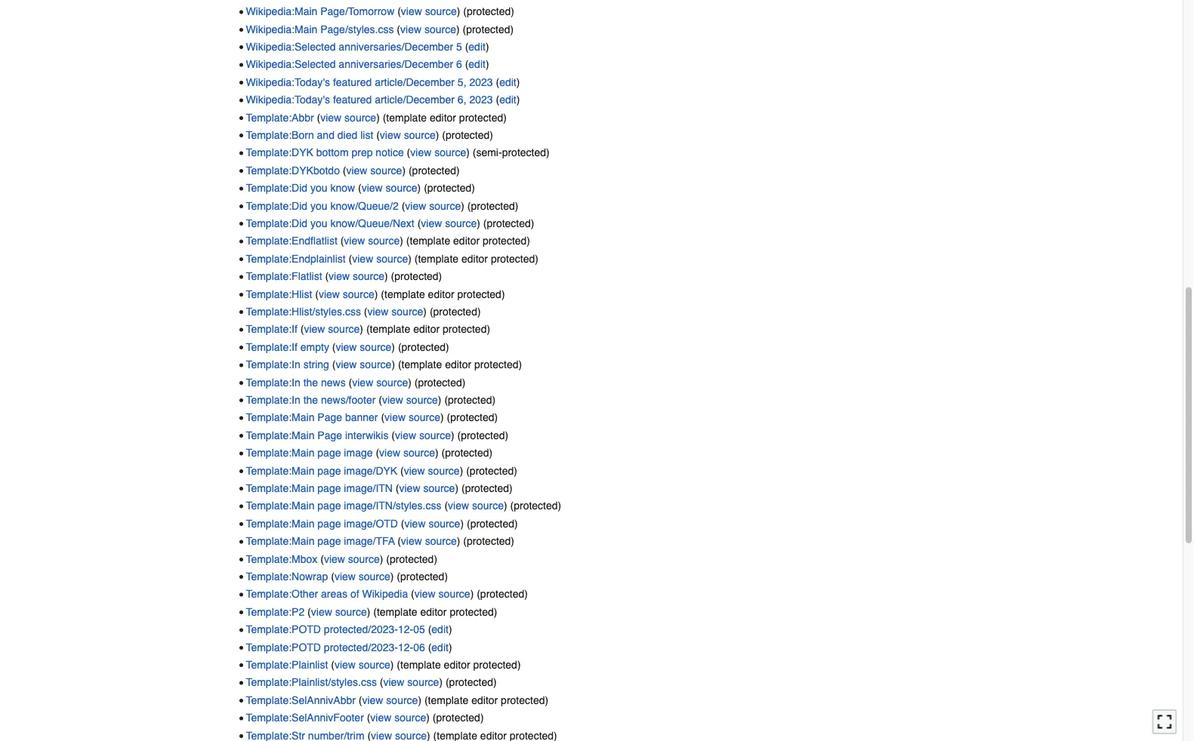 Task type: vqa. For each thing, say whether or not it's contained in the screenshot.
fifth the Template:Main from the bottom of the WIKIPEDIA:MAIN PAGE/TOMORROW ( VIEW SOURCE ) (PROTECTED) WIKIPEDIA:MAIN PAGE/STYLES.CSS ( VIEW SOURCE ) (PROTECTED) WIKIPEDIA:SELECTED ANNIVERSARIES/DECEMBER 5 ( EDIT ) WIKIPEDIA:SELECTED ANNIVERSARIES/DECEMBER 6 ( EDIT ) WIKIPEDIA:TODAY'S FEATURED ARTICLE/DECEMBER 5, 2023 ( EDIT ) WIKIPEDIA:TODAY'S FEATURED ARTICLE/DECEMBER 6, 2023 ( EDIT ) TEMPLATE:ABBR ( VIEW SOURCE ) (TEMPLATE EDITOR PROTECTED) TEMPLATE:BORN AND DIED LIST ( VIEW SOURCE ) (PROTECTED) TEMPLATE:DYK BOTTOM PREP NOTICE ( VIEW SOURCE ) (SEMI-PROTECTED) TEMPLATE:DYKBOTDO ( VIEW SOURCE ) (PROTECTED) TEMPLATE:DID YOU KNOW ( VIEW SOURCE ) (PROTECTED) TEMPLATE:DID YOU KNOW/QUEUE/2 ( VIEW SOURCE ) (PROTECTED) TEMPLATE:DID YOU KNOW/QUEUE/NEXT ( VIEW SOURCE ) (PROTECTED) TEMPLATE:ENDFLATLIST ( VIEW SOURCE ) (TEMPLATE EDITOR PROTECTED) TEMPLATE:ENDPLAINLIST ( VIEW SOURCE ) (TEMPLATE EDITOR PROTECTED) TEMPLATE:FLATLIST ( VIEW SOURCE ) (PROTECTED) TEMPLATE:HLIST ( VIEW SOURCE ) (TEMPLATE EDITOR PROTECTED) TEMPLATE:HLIST/STYLES.CSS ( VIEW SOURCE ) (PROTECTED) TEMPLATE:IF ( VIEW SOURCE ) (TEMPLATE EDITOR PROTECTED) TEMPLATE:IF EMPTY ( VIEW SOURCE ) (PROTECTED) TEMPLATE:IN STRING ( VIEW SOURCE ) (TEMPLATE EDITOR PROTECTED) TEMPLATE:IN THE NEWS ( VIEW SOURCE ) (PROTECTED) TEMPLATE:IN THE NEWS/FOOTER ( VIEW SOURCE ) (PROTECTED) TEMPLATE:MAIN PAGE BANNER ( VIEW SOURCE ) (PROTECTED) TEMPLATE:MAIN PAGE INTERWIKIS ( VIEW SOURCE ) (PROTECTED) TEMPLATE:MAIN PAGE IMAGE ( VIEW SOURCE ) (PROTECTED) TEMPLATE:MAIN PAGE IMAGE/DYK ( VIEW SOURCE ) (PROTECTED) TEMPLATE:MAIN PAGE IMAGE/ITN ( VIEW SOURCE ) (PROTECTED) TEMPLATE:MAIN PAGE IMAGE/ITN/STYLES.CSS ( VIEW SOURCE ) (PROTECTED) TEMPLATE:MAIN PAGE IMAGE/OTD ( VIEW SOURCE ) (PROTECTED) TEMPLATE:MAIN PAGE IMAGE/TFA ( VIEW SOURCE ) (PROTECTED) TEMPLATE:MBOX ( VIEW SOURCE ) (PROTECTED) TEMPLATE:NOWRAP ( VIEW SOURCE ) (PROTECTED) TEMPLATE:OTHER AREAS OF WIKIPEDIA ( VIEW SOURCE ) (PROTECTED) TEMPLATE:P2 ( VIEW SOURCE ) (TEMPLATE EDITOR PROTECTED) TEMPLATE:POTD PROTECTED/2023-12-05 ( EDIT ) TEMPLATE:POTD PROTECTED/2023-12-06 ( EDIT ) TEMPLATE:PLAINLIST ( VIEW SOURCE ) (TEMPLATE EDITOR PROTECTED) TEMPLATE:PLAINLIST/STYLES.CSS ( VIEW SOURCE ) (PROTECTED) TEMPLATE:SELANNIVABBR ( VIEW SOURCE ) (TEMPLATE EDITOR PROTECTED) TEMPLATE:SELANNIVFOOTER ( VIEW SOURCE ) (PROTECTED) at the left of page
yes



Task type: locate. For each thing, give the bounding box(es) containing it.
protected/2023- up template:potd protected/2023-12-06 link
[[324, 624, 398, 636]]

0 vertical spatial page
[[318, 412, 342, 424]]

edit link right 6
[[469, 58, 486, 70]]

12- down 05
[[398, 642, 413, 654]]

template:did you know/queue/2 link
[[246, 200, 399, 212]]

view source link for template:mbox
[[324, 553, 380, 565]]

view source link for template:in the news
[[352, 376, 408, 388]]

edit right 5, at top
[[499, 76, 516, 88]]

edit link right 06
[[432, 642, 449, 654]]

1 vertical spatial page
[[318, 429, 342, 442]]

edit link for template:potd protected/2023-12-05
[[432, 624, 449, 636]]

you
[[310, 182, 328, 194], [310, 200, 328, 212], [310, 217, 328, 229]]

page/tomorrow
[[320, 5, 395, 17]]

0 vertical spatial template:did
[[246, 182, 308, 194]]

template:did
[[246, 182, 308, 194], [246, 200, 308, 212], [246, 217, 308, 229]]

1 vertical spatial 2023
[[469, 94, 493, 106]]

template:other areas of wikipedia link
[[246, 588, 408, 601]]

view source link for template:flatlist
[[329, 270, 385, 282]]

template:main down template:main page image/itn "link"
[[246, 500, 315, 512]]

wikipedia
[[362, 588, 408, 601]]

template:did down the template:did you know link
[[246, 200, 308, 212]]

template:hlist
[[246, 288, 312, 300]]

0 vertical spatial article/december
[[375, 76, 455, 88]]

1 12- from the top
[[398, 624, 413, 636]]

0 vertical spatial 12-
[[398, 624, 413, 636]]

protected/2023-
[[324, 624, 398, 636], [324, 642, 398, 654]]

edit link right 5 in the top of the page
[[469, 41, 486, 53]]

0 vertical spatial template:in
[[246, 359, 300, 371]]

1 2023 from the top
[[469, 76, 493, 88]]

1 vertical spatial the
[[303, 394, 318, 406]]

view source link for template:plainlist/styles.css
[[383, 677, 439, 689]]

prep
[[352, 147, 373, 159]]

view source link for template:nowrap
[[335, 571, 390, 583]]

1 vertical spatial template:if
[[246, 341, 298, 353]]

anniversaries/december down the page/styles.css on the top left of page
[[339, 41, 453, 53]]

edit link
[[469, 41, 486, 53], [469, 58, 486, 70], [499, 76, 516, 88], [499, 94, 516, 106], [432, 624, 449, 636], [432, 642, 449, 654]]

template:in string link
[[246, 359, 329, 371]]

image/itn
[[344, 482, 393, 495]]

template:if up template:if empty 'link'
[[246, 323, 298, 335]]

fullscreen image
[[1157, 715, 1172, 730]]

edit link for wikipedia:selected anniversaries/december 5
[[469, 41, 486, 53]]

1 template:main from the top
[[246, 412, 315, 424]]

6,
[[458, 94, 466, 106]]

view source link for template:main page image/itn
[[399, 482, 455, 495]]

the up template:main page banner link
[[303, 394, 318, 406]]

view source link
[[401, 5, 457, 17], [400, 23, 456, 35], [320, 111, 376, 123], [380, 129, 436, 141], [410, 147, 466, 159], [346, 164, 402, 176], [362, 182, 417, 194], [405, 200, 461, 212], [421, 217, 477, 229], [344, 235, 400, 247], [352, 253, 408, 265], [329, 270, 385, 282], [319, 288, 375, 300], [367, 306, 423, 318], [304, 323, 360, 335], [336, 341, 392, 353], [336, 359, 392, 371], [352, 376, 408, 388], [382, 394, 438, 406], [385, 412, 440, 424], [395, 429, 451, 442], [379, 447, 435, 459], [404, 465, 460, 477], [399, 482, 455, 495], [448, 500, 504, 512], [404, 518, 460, 530], [401, 535, 457, 548], [324, 553, 380, 565], [335, 571, 390, 583], [414, 588, 470, 601], [311, 606, 367, 618], [335, 659, 390, 671], [383, 677, 439, 689], [362, 695, 418, 707], [370, 712, 426, 724]]

template:in the news link
[[246, 376, 346, 388]]

2023
[[469, 76, 493, 88], [469, 94, 493, 106]]

template:in down template:in the news link
[[246, 394, 300, 406]]

you up template:did you know/queue/2 link
[[310, 182, 328, 194]]

5,
[[458, 76, 466, 88]]

protected)
[[459, 111, 507, 123], [502, 147, 550, 159], [483, 235, 530, 247], [491, 253, 539, 265], [457, 288, 505, 300], [443, 323, 490, 335], [474, 359, 522, 371], [450, 606, 497, 618], [473, 659, 521, 671], [501, 695, 549, 707]]

know/queue/2
[[330, 200, 399, 212]]

2 vertical spatial you
[[310, 217, 328, 229]]

wikipedia:today's featured article/december 5, 2023 link
[[246, 76, 493, 88]]

6 template:main from the top
[[246, 500, 315, 512]]

1 template:did from the top
[[246, 182, 308, 194]]

0 vertical spatial template:if
[[246, 323, 298, 335]]

template:potd up template:plainlist
[[246, 642, 321, 654]]

2 vertical spatial template:in
[[246, 394, 300, 406]]

string
[[303, 359, 329, 371]]

article/december left 6,
[[375, 94, 455, 106]]

(protected)
[[463, 5, 514, 17], [463, 23, 514, 35], [442, 129, 493, 141], [409, 164, 460, 176], [424, 182, 475, 194], [467, 200, 519, 212], [483, 217, 534, 229], [391, 270, 442, 282], [430, 306, 481, 318], [398, 341, 449, 353], [414, 376, 466, 388], [444, 394, 496, 406], [447, 412, 498, 424], [457, 429, 509, 442], [442, 447, 493, 459], [466, 465, 517, 477], [462, 482, 513, 495], [510, 500, 561, 512], [467, 518, 518, 530], [463, 535, 514, 548], [386, 553, 437, 565], [397, 571, 448, 583], [477, 588, 528, 601], [446, 677, 497, 689], [433, 712, 484, 724]]

template:main up template:mbox link
[[246, 535, 315, 548]]

view source link for template:plainlist
[[335, 659, 390, 671]]

2 template:if from the top
[[246, 341, 298, 353]]

you up template:did you know/queue/next link
[[310, 200, 328, 212]]

2 12- from the top
[[398, 642, 413, 654]]

2 article/december from the top
[[375, 94, 455, 106]]

edit right 06
[[432, 642, 449, 654]]

page up template:main page image/otd "link"
[[318, 500, 341, 512]]

page
[[318, 447, 341, 459], [318, 465, 341, 477], [318, 482, 341, 495], [318, 500, 341, 512], [318, 518, 341, 530], [318, 535, 341, 548]]

image
[[344, 447, 373, 459]]

editor
[[430, 111, 456, 123], [453, 235, 480, 247], [462, 253, 488, 265], [428, 288, 454, 300], [413, 323, 440, 335], [445, 359, 472, 371], [420, 606, 447, 618], [444, 659, 470, 671], [472, 695, 498, 707]]

template:main down template:main page image "link"
[[246, 465, 315, 477]]

article/december left 5, at top
[[375, 76, 455, 88]]

featured down wikipedia:selected anniversaries/december 6 link
[[333, 76, 372, 88]]

view source link for wikipedia:main page/tomorrow
[[401, 5, 457, 17]]

0 vertical spatial protected/2023-
[[324, 624, 398, 636]]

list
[[360, 129, 373, 141]]

view source link for template:if
[[304, 323, 360, 335]]

template:did up template:endflatlist
[[246, 217, 308, 229]]

2 2023 from the top
[[469, 94, 493, 106]]

1 vertical spatial protected/2023-
[[324, 642, 398, 654]]

areas
[[321, 588, 347, 601]]

template:if down template:if link
[[246, 341, 298, 353]]

view source link for template:main page image
[[379, 447, 435, 459]]

3 you from the top
[[310, 217, 328, 229]]

1 vertical spatial wikipedia:selected
[[246, 58, 336, 70]]

2 vertical spatial template:did
[[246, 217, 308, 229]]

1 vertical spatial template:in
[[246, 376, 300, 388]]

1 vertical spatial anniversaries/december
[[339, 58, 453, 70]]

view source link for wikipedia:main page/styles.css
[[400, 23, 456, 35]]

template:endflatlist link
[[246, 235, 337, 247]]

template:main down template:in the news/footer link
[[246, 412, 315, 424]]

view source link for template:main page interwikis
[[395, 429, 451, 442]]

1 vertical spatial template:did
[[246, 200, 308, 212]]

page up template:main page image/tfa link
[[318, 518, 341, 530]]

page down template:main page image/otd "link"
[[318, 535, 341, 548]]

template:main
[[246, 412, 315, 424], [246, 429, 315, 442], [246, 447, 315, 459], [246, 465, 315, 477], [246, 482, 315, 495], [246, 500, 315, 512], [246, 518, 315, 530], [246, 535, 315, 548]]

0 vertical spatial you
[[310, 182, 328, 194]]

view source link for template:endflatlist
[[344, 235, 400, 247]]

view source link for template:did you know/queue/2
[[405, 200, 461, 212]]

0 vertical spatial the
[[303, 376, 318, 388]]

wikipedia:main up wikipedia:main page/styles.css link
[[246, 5, 318, 17]]

wikipedia:main page/styles.css link
[[246, 23, 394, 35]]

wikipedia:main down 'wikipedia:main page/tomorrow' link
[[246, 23, 318, 35]]

template:main up template:main page image "link"
[[246, 429, 315, 442]]

template:endflatlist
[[246, 235, 337, 247]]

2 page from the top
[[318, 429, 342, 442]]

page down template:main page banner link
[[318, 429, 342, 442]]

the up template:in the news/footer link
[[303, 376, 318, 388]]

page up template:main page image/dyk 'link'
[[318, 447, 341, 459]]

1 vertical spatial 12-
[[398, 642, 413, 654]]

1 template:if from the top
[[246, 323, 298, 335]]

1 page from the top
[[318, 447, 341, 459]]

template:main down template:main page interwikis link
[[246, 447, 315, 459]]

the
[[303, 376, 318, 388], [303, 394, 318, 406]]

edit link right 6,
[[499, 94, 516, 106]]

edit link for wikipedia:today's featured article/december 5, 2023
[[499, 76, 516, 88]]

template:in down template:if empty 'link'
[[246, 359, 300, 371]]

wikipedia:today's
[[246, 76, 330, 88], [246, 94, 330, 106]]

view source link for template:dyk bottom prep notice
[[410, 147, 466, 159]]

template:if link
[[246, 323, 298, 335]]

0 vertical spatial 2023
[[469, 76, 493, 88]]

image/itn/styles.css
[[344, 500, 442, 512]]

0 vertical spatial template:potd
[[246, 624, 321, 636]]

template:endplainlist
[[246, 253, 346, 265]]

template:in down template:in string link on the left of the page
[[246, 376, 300, 388]]

edit link right 05
[[432, 624, 449, 636]]

template:plainlist/styles.css link
[[246, 677, 377, 689]]

1 wikipedia:today's from the top
[[246, 76, 330, 88]]

12-
[[398, 624, 413, 636], [398, 642, 413, 654]]

featured
[[333, 76, 372, 88], [333, 94, 372, 106]]

0 vertical spatial wikipedia:main
[[246, 5, 318, 17]]

0 vertical spatial featured
[[333, 76, 372, 88]]

template:dyk
[[246, 147, 313, 159]]

wikipedia:selected anniversaries/december 5 link
[[246, 41, 462, 53]]

template:main down template:main page image/dyk 'link'
[[246, 482, 315, 495]]

template:did you know/queue/next link
[[246, 217, 415, 229]]

edit link for template:potd protected/2023-12-06
[[432, 642, 449, 654]]

page up template:main page image/itn "link"
[[318, 465, 341, 477]]

template:main page image link
[[246, 447, 373, 459]]

template:in the news/footer link
[[246, 394, 376, 406]]

1 vertical spatial featured
[[333, 94, 372, 106]]

1 vertical spatial you
[[310, 200, 328, 212]]

view source link for template:other areas of wikipedia
[[414, 588, 470, 601]]

1 vertical spatial template:potd
[[246, 642, 321, 654]]

1 vertical spatial wikipedia:main
[[246, 23, 318, 35]]

image/otd
[[344, 518, 398, 530]]

view
[[401, 5, 422, 17], [400, 23, 422, 35], [320, 111, 342, 123], [380, 129, 401, 141], [410, 147, 432, 159], [346, 164, 367, 176], [362, 182, 383, 194], [405, 200, 426, 212], [421, 217, 442, 229], [344, 235, 365, 247], [352, 253, 373, 265], [329, 270, 350, 282], [319, 288, 340, 300], [367, 306, 389, 318], [304, 323, 325, 335], [336, 341, 357, 353], [336, 359, 357, 371], [352, 376, 373, 388], [382, 394, 403, 406], [385, 412, 406, 424], [395, 429, 416, 442], [379, 447, 400, 459], [404, 465, 425, 477], [399, 482, 420, 495], [448, 500, 469, 512], [404, 518, 426, 530], [401, 535, 422, 548], [324, 553, 345, 565], [335, 571, 356, 583], [414, 588, 436, 601], [311, 606, 332, 618], [335, 659, 356, 671], [383, 677, 404, 689], [362, 695, 383, 707], [370, 712, 392, 724]]

template:nowrap link
[[246, 571, 328, 583]]

template:main page banner link
[[246, 412, 378, 424]]

page down template:main page image/dyk 'link'
[[318, 482, 341, 495]]

view source link for template:endplainlist
[[352, 253, 408, 265]]

page
[[318, 412, 342, 424], [318, 429, 342, 442]]

0 vertical spatial wikipedia:today's
[[246, 76, 330, 88]]

1 featured from the top
[[333, 76, 372, 88]]

page up template:main page interwikis link
[[318, 412, 342, 424]]

1 wikipedia:selected from the top
[[246, 41, 336, 53]]

anniversaries/december up wikipedia:today's featured article/december 5, 2023 link
[[339, 58, 453, 70]]

edit link right 5, at top
[[499, 76, 516, 88]]

template:main up the template:mbox
[[246, 518, 315, 530]]

featured down wikipedia:today's featured article/december 5, 2023 link
[[333, 94, 372, 106]]

source
[[425, 5, 457, 17], [424, 23, 456, 35], [345, 111, 376, 123], [404, 129, 436, 141], [434, 147, 466, 159], [370, 164, 402, 176], [386, 182, 417, 194], [429, 200, 461, 212], [445, 217, 477, 229], [368, 235, 400, 247], [376, 253, 408, 265], [353, 270, 385, 282], [343, 288, 375, 300], [392, 306, 423, 318], [328, 323, 360, 335], [360, 341, 392, 353], [360, 359, 392, 371], [376, 376, 408, 388], [406, 394, 438, 406], [409, 412, 440, 424], [419, 429, 451, 442], [403, 447, 435, 459], [428, 465, 460, 477], [423, 482, 455, 495], [472, 500, 504, 512], [429, 518, 460, 530], [425, 535, 457, 548], [348, 553, 380, 565], [359, 571, 390, 583], [439, 588, 470, 601], [335, 606, 367, 618], [359, 659, 390, 671], [407, 677, 439, 689], [386, 695, 418, 707], [395, 712, 426, 724]]

wikipedia:selected
[[246, 41, 336, 53], [246, 58, 336, 70]]

7 template:main from the top
[[246, 518, 315, 530]]

template:dykbotdo
[[246, 164, 340, 176]]

protected/2023- down template:potd protected/2023-12-05 link at bottom left
[[324, 642, 398, 654]]

4 page from the top
[[318, 500, 341, 512]]

view source link for template:in string
[[336, 359, 392, 371]]

image/tfa
[[344, 535, 395, 548]]

template:dyk bottom prep notice link
[[246, 147, 404, 159]]

2023 right 5, at top
[[469, 76, 493, 88]]

template:main page image/itn/styles.css link
[[246, 500, 442, 512]]

died
[[338, 129, 357, 141]]

template:did down template:dykbotdo link
[[246, 182, 308, 194]]

and
[[317, 129, 335, 141]]

template:plainlist link
[[246, 659, 328, 671]]

wikipedia:today's featured article/december 6, 2023 link
[[246, 94, 493, 106]]

template:potd down "template:p2" at the bottom left of the page
[[246, 624, 321, 636]]

edit right 5 in the top of the page
[[469, 41, 486, 53]]

wikipedia:main page/tomorrow link
[[246, 5, 395, 17]]

1 page from the top
[[318, 412, 342, 424]]

06
[[413, 642, 425, 654]]

you down template:did you know/queue/2 link
[[310, 217, 328, 229]]

12- up 06
[[398, 624, 413, 636]]

1 vertical spatial wikipedia:today's
[[246, 94, 330, 106]]

8 template:main from the top
[[246, 535, 315, 548]]

template:potd protected/2023-12-05 link
[[246, 624, 425, 636]]

template:if
[[246, 323, 298, 335], [246, 341, 298, 353]]

2023 right 6,
[[469, 94, 493, 106]]

empty
[[300, 341, 329, 353]]

template:flatlist
[[246, 270, 322, 282]]

view source link for template:main page image/itn/styles.css
[[448, 500, 504, 512]]

view source link for template:p2
[[311, 606, 367, 618]]

3 template:main from the top
[[246, 447, 315, 459]]

0 vertical spatial anniversaries/december
[[339, 41, 453, 53]]

1 vertical spatial article/december
[[375, 94, 455, 106]]

0 vertical spatial wikipedia:selected
[[246, 41, 336, 53]]



Task type: describe. For each thing, give the bounding box(es) containing it.
1 article/december from the top
[[375, 76, 455, 88]]

template:born
[[246, 129, 314, 141]]

template:selannivfooter
[[246, 712, 364, 724]]

template:did you know link
[[246, 182, 355, 194]]

view source link for template:main page image/tfa
[[401, 535, 457, 548]]

5 template:main from the top
[[246, 482, 315, 495]]

template:abbr
[[246, 111, 314, 123]]

2 page from the top
[[318, 465, 341, 477]]

template:nowrap
[[246, 571, 328, 583]]

template:selannivabbr
[[246, 695, 356, 707]]

template:selannivabbr link
[[246, 695, 356, 707]]

template:born and died list link
[[246, 129, 373, 141]]

3 page from the top
[[318, 482, 341, 495]]

template:p2 link
[[246, 606, 305, 618]]

banner
[[345, 412, 378, 424]]

template:selannivfooter link
[[246, 712, 364, 724]]

4 template:main from the top
[[246, 465, 315, 477]]

2 wikipedia:main from the top
[[246, 23, 318, 35]]

of
[[350, 588, 359, 601]]

template:flatlist link
[[246, 270, 322, 282]]

view source link for template:abbr
[[320, 111, 376, 123]]

template:main page image/dyk link
[[246, 465, 397, 477]]

edit right 05
[[432, 624, 449, 636]]

template:plainlist/styles.css
[[246, 677, 377, 689]]

template:hlist/styles.css link
[[246, 306, 361, 318]]

template:main page image/otd link
[[246, 518, 398, 530]]

view source link for template:did you know
[[362, 182, 417, 194]]

view source link for template:hlist
[[319, 288, 375, 300]]

5 page from the top
[[318, 518, 341, 530]]

edit right 6,
[[499, 94, 516, 106]]

2 you from the top
[[310, 200, 328, 212]]

notice
[[376, 147, 404, 159]]

interwikis
[[345, 429, 389, 442]]

template:potd protected/2023-12-06 link
[[246, 642, 425, 654]]

template:other
[[246, 588, 318, 601]]

view source link for template:selannivabbr
[[362, 695, 418, 707]]

1 wikipedia:main from the top
[[246, 5, 318, 17]]

bottom
[[316, 147, 349, 159]]

edit link for wikipedia:today's featured article/december 6, 2023
[[499, 94, 516, 106]]

05
[[413, 624, 425, 636]]

2 template:potd from the top
[[246, 642, 321, 654]]

1 template:in from the top
[[246, 359, 300, 371]]

page/styles.css
[[320, 23, 394, 35]]

view source link for template:selannivfooter
[[370, 712, 426, 724]]

edit right 6
[[469, 58, 486, 70]]

know/queue/next
[[330, 217, 415, 229]]

2 featured from the top
[[333, 94, 372, 106]]

view source link for template:main page image/dyk
[[404, 465, 460, 477]]

template:dykbotdo link
[[246, 164, 340, 176]]

3 template:did from the top
[[246, 217, 308, 229]]

2 template:main from the top
[[246, 429, 315, 442]]

view source link for template:main page image/otd
[[404, 518, 460, 530]]

6 page from the top
[[318, 535, 341, 548]]

template:hlist/styles.css
[[246, 306, 361, 318]]

template:mbox link
[[246, 553, 318, 565]]

view source link for template:dykbotdo
[[346, 164, 402, 176]]

news
[[321, 376, 346, 388]]

news/footer
[[321, 394, 376, 406]]

5
[[456, 41, 462, 53]]

3 template:in from the top
[[246, 394, 300, 406]]

2 template:did from the top
[[246, 200, 308, 212]]

template:hlist link
[[246, 288, 312, 300]]

1 template:potd from the top
[[246, 624, 321, 636]]

image/dyk
[[344, 465, 397, 477]]

template:plainlist
[[246, 659, 328, 671]]

template:main page interwikis link
[[246, 429, 389, 442]]

know
[[330, 182, 355, 194]]

template:main page image/itn link
[[246, 482, 393, 495]]

wikipedia:main page/tomorrow ( view source ) (protected) wikipedia:main page/styles.css ( view source ) (protected) wikipedia:selected anniversaries/december 5 ( edit ) wikipedia:selected anniversaries/december 6 ( edit ) wikipedia:today's featured article/december 5, 2023 ( edit ) wikipedia:today's featured article/december 6, 2023 ( edit ) template:abbr ( view source ) (template editor protected) template:born and died list ( view source ) (protected) template:dyk bottom prep notice ( view source ) (semi-protected) template:dykbotdo ( view source ) (protected) template:did you know ( view source ) (protected) template:did you know/queue/2 ( view source ) (protected) template:did you know/queue/next ( view source ) (protected) template:endflatlist ( view source ) (template editor protected) template:endplainlist ( view source ) (template editor protected) template:flatlist ( view source ) (protected) template:hlist ( view source ) (template editor protected) template:hlist/styles.css ( view source ) (protected) template:if ( view source ) (template editor protected) template:if empty ( view source ) (protected) template:in string ( view source ) (template editor protected) template:in the news ( view source ) (protected) template:in the news/footer ( view source ) (protected) template:main page banner ( view source ) (protected) template:main page interwikis ( view source ) (protected) template:main page image ( view source ) (protected) template:main page image/dyk ( view source ) (protected) template:main page image/itn ( view source ) (protected) template:main page image/itn/styles.css ( view source ) (protected) template:main page image/otd ( view source ) (protected) template:main page image/tfa ( view source ) (protected) template:mbox ( view source ) (protected) template:nowrap ( view source ) (protected) template:other areas of wikipedia ( view source ) (protected) template:p2 ( view source ) (template editor protected) template:potd protected/2023-12-05 ( edit ) template:potd protected/2023-12-06 ( edit ) template:plainlist ( view source ) (template editor protected) template:plainlist/styles.css ( view source ) (protected) template:selannivabbr ( view source ) (template editor protected) template:selannivfooter ( view source ) (protected)
[[246, 5, 561, 724]]

view source link for template:hlist/styles.css
[[367, 306, 423, 318]]

template:mbox
[[246, 553, 318, 565]]

2 protected/2023- from the top
[[324, 642, 398, 654]]

view source link for template:in the news/footer
[[382, 394, 438, 406]]

1 the from the top
[[303, 376, 318, 388]]

2 wikipedia:today's from the top
[[246, 94, 330, 106]]

view source link for template:born and died list
[[380, 129, 436, 141]]

view source link for template:main page banner
[[385, 412, 440, 424]]

wikipedia:selected anniversaries/december 6 link
[[246, 58, 462, 70]]

view source link for template:if empty
[[336, 341, 392, 353]]

view source link for template:did you know/queue/next
[[421, 217, 477, 229]]

6
[[456, 58, 462, 70]]

template:abbr link
[[246, 111, 314, 123]]

(semi-
[[473, 147, 502, 159]]

template:main page image/tfa link
[[246, 535, 395, 548]]

template:p2
[[246, 606, 305, 618]]

2 wikipedia:selected from the top
[[246, 58, 336, 70]]

template:endplainlist link
[[246, 253, 346, 265]]

2 template:in from the top
[[246, 376, 300, 388]]

2 the from the top
[[303, 394, 318, 406]]

1 you from the top
[[310, 182, 328, 194]]

1 protected/2023- from the top
[[324, 624, 398, 636]]

2 anniversaries/december from the top
[[339, 58, 453, 70]]

1 anniversaries/december from the top
[[339, 41, 453, 53]]

template:if empty link
[[246, 341, 329, 353]]

edit link for wikipedia:selected anniversaries/december 6
[[469, 58, 486, 70]]



